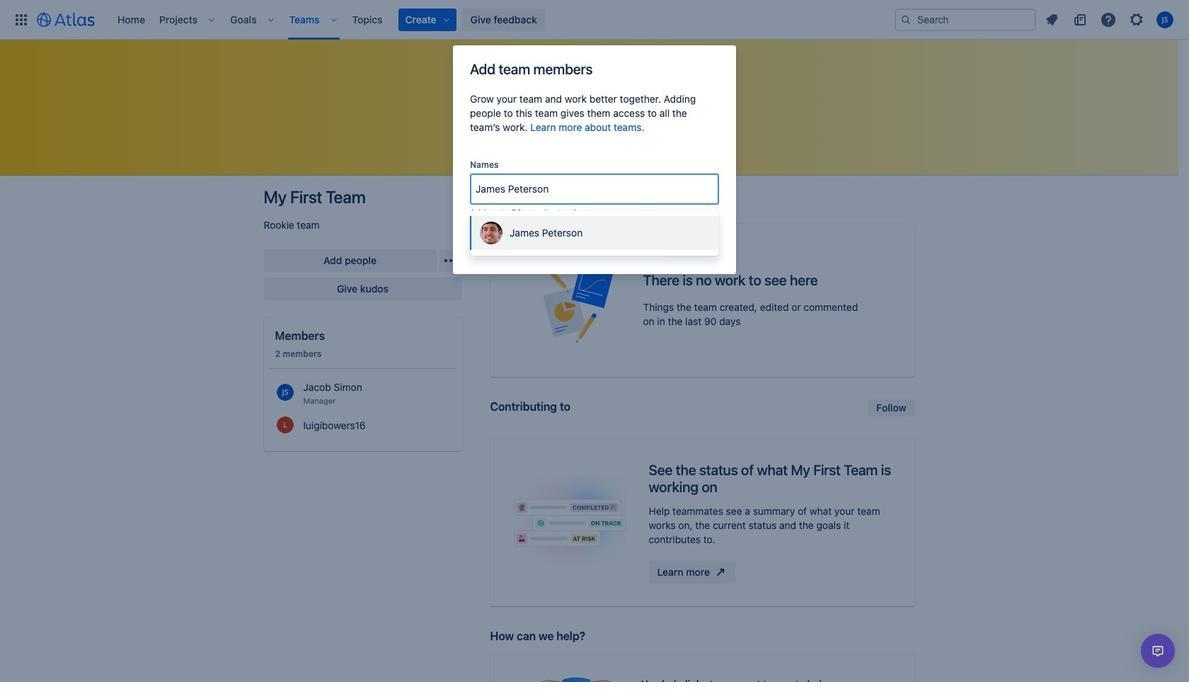 Task type: describe. For each thing, give the bounding box(es) containing it.
search image
[[901, 14, 912, 25]]

open intercom messenger image
[[1150, 642, 1167, 659]]

Search field
[[895, 8, 1037, 31]]



Task type: vqa. For each thing, say whether or not it's contained in the screenshot.
dialog
yes



Task type: locate. For each thing, give the bounding box(es) containing it.
banner
[[0, 0, 1190, 40]]

dialog
[[453, 45, 737, 274]]

help image
[[1101, 11, 1118, 28]]

None text field
[[476, 182, 552, 196]]

top element
[[8, 0, 895, 39]]



